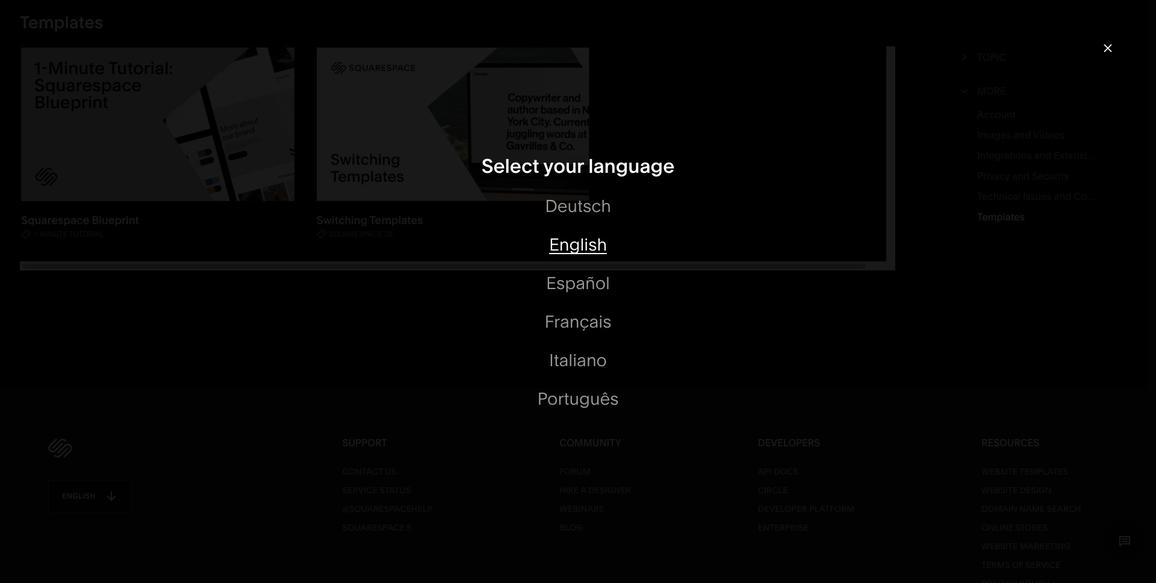 Task type: locate. For each thing, give the bounding box(es) containing it.
1-
[[34, 230, 40, 239]]

website
[[982, 466, 1019, 477], [982, 485, 1019, 496], [982, 541, 1019, 552]]

website up domain on the right bottom of the page
[[982, 485, 1019, 496]]

contact
[[1075, 190, 1111, 202], [343, 466, 383, 477]]

1 vertical spatial website
[[982, 485, 1019, 496]]

@squarespacehelp link
[[343, 500, 433, 519]]

3 website from the top
[[982, 541, 1019, 552]]

0 vertical spatial contact
[[1075, 190, 1111, 202]]

circle
[[759, 485, 789, 496]]

contact inside templates main content
[[1075, 190, 1111, 202]]

templates
[[20, 12, 103, 32], [978, 211, 1026, 223], [370, 213, 423, 227], [1020, 466, 1069, 477]]

@squarespacehelp
[[343, 504, 433, 514]]

1 vertical spatial squarespace
[[329, 230, 382, 239]]

1-minute tutorial
[[34, 230, 104, 239]]

website design
[[982, 485, 1053, 496]]

account
[[978, 108, 1016, 121]]

more button
[[958, 76, 1108, 106]]

contact us
[[343, 466, 397, 477]]

webinars link
[[560, 500, 632, 519]]

and up the issues
[[1013, 170, 1030, 182]]

english
[[550, 234, 607, 255]]

account link
[[978, 106, 1016, 127]]

and left videos
[[1014, 129, 1032, 141]]

website for website templates
[[982, 466, 1019, 477]]

squarespace for squarespace blueprint
[[21, 213, 89, 227]]

switching templates
[[317, 213, 423, 227]]

website templates link
[[982, 463, 1100, 481]]

videos
[[1034, 129, 1065, 141]]

service
[[343, 485, 378, 496], [1026, 560, 1061, 570]]

squarespace
[[21, 213, 89, 227], [329, 230, 382, 239], [343, 522, 405, 533]]

1 horizontal spatial us
[[1113, 190, 1125, 202]]

deutsch
[[545, 196, 611, 216]]

website down online
[[982, 541, 1019, 552]]

squarespace down @squarespacehelp link
[[343, 522, 405, 533]]

7.0
[[384, 230, 393, 239]]

and for videos
[[1014, 129, 1032, 141]]

squarespace 5
[[343, 522, 412, 533]]

us
[[1113, 190, 1125, 202], [385, 466, 397, 477]]

1 vertical spatial us
[[385, 466, 397, 477]]

squarespace 5 link
[[343, 519, 433, 537]]

switching
[[317, 213, 368, 227]]

5
[[407, 522, 412, 533]]

and
[[1014, 129, 1032, 141], [1035, 149, 1052, 161], [1013, 170, 1030, 182], [1055, 190, 1072, 202]]

privacy and security link
[[978, 168, 1070, 188]]

domain name search link
[[982, 500, 1100, 519]]

language
[[589, 154, 675, 178]]

developer platform link
[[759, 500, 855, 519]]

español link
[[547, 271, 610, 295]]

website up 'website design'
[[982, 466, 1019, 477]]

2 vertical spatial website
[[982, 541, 1019, 552]]

0 horizontal spatial contact
[[343, 466, 383, 477]]

of
[[1013, 560, 1024, 570]]

forum
[[560, 466, 591, 477]]

0 horizontal spatial service
[[343, 485, 378, 496]]

blog link
[[560, 519, 632, 537]]

1 website from the top
[[982, 466, 1019, 477]]

0 vertical spatial us
[[1113, 190, 1125, 202]]

api docs
[[759, 466, 799, 477]]

your
[[544, 154, 584, 178]]

squarespace for squarespace 7.0
[[329, 230, 382, 239]]

integrations and extensions link
[[978, 147, 1104, 168]]

0 vertical spatial squarespace
[[21, 213, 89, 227]]

marketing
[[1021, 541, 1071, 552]]

more link
[[978, 83, 1108, 99]]

service down the contact us
[[343, 485, 378, 496]]

0 vertical spatial service
[[343, 485, 378, 496]]

0 horizontal spatial us
[[385, 466, 397, 477]]

français
[[545, 312, 612, 332]]

1 vertical spatial service
[[1026, 560, 1061, 570]]

service down website marketing link
[[1026, 560, 1061, 570]]

and down videos
[[1035, 149, 1052, 161]]

tutorial
[[69, 230, 104, 239]]

website design link
[[982, 481, 1100, 500]]

terms of service link
[[982, 556, 1100, 575]]

contact down extensions
[[1075, 190, 1111, 202]]

online stores link
[[982, 519, 1100, 537]]

1 vertical spatial contact
[[343, 466, 383, 477]]

service inside service status link
[[343, 485, 378, 496]]

forum link
[[560, 463, 632, 481]]

security
[[1033, 170, 1070, 182]]

and for security
[[1013, 170, 1030, 182]]

squarespace down switching
[[329, 230, 382, 239]]

squarespace inside squarespace 5 "link"
[[343, 522, 405, 533]]

2 website from the top
[[982, 485, 1019, 496]]

0 vertical spatial website
[[982, 466, 1019, 477]]

privacy and security
[[978, 170, 1070, 182]]

squarespace up minute
[[21, 213, 89, 227]]

contact us link
[[343, 463, 433, 481]]

select your language
[[482, 154, 675, 178]]

1 horizontal spatial service
[[1026, 560, 1061, 570]]

2 vertical spatial squarespace
[[343, 522, 405, 533]]

and inside 'link'
[[1013, 170, 1030, 182]]

contact up service status
[[343, 466, 383, 477]]

extensions
[[1055, 149, 1104, 161]]

stores
[[1016, 522, 1048, 533]]

1 horizontal spatial contact
[[1075, 190, 1111, 202]]

developer platform
[[759, 504, 855, 514]]



Task type: vqa. For each thing, say whether or not it's contained in the screenshot.
right Email
no



Task type: describe. For each thing, give the bounding box(es) containing it.
and down security
[[1055, 190, 1072, 202]]

online
[[982, 522, 1014, 533]]

select your language dialog
[[0, 0, 1157, 583]]

domain
[[982, 504, 1018, 514]]

website for website marketing
[[982, 541, 1019, 552]]

us inside templates main content
[[1113, 190, 1125, 202]]

blog
[[560, 522, 583, 533]]

website marketing link
[[982, 537, 1100, 556]]

service status link
[[343, 481, 433, 500]]

select
[[482, 154, 540, 178]]

hire a designer link
[[560, 481, 632, 500]]

português link
[[538, 387, 619, 411]]

images and videos
[[978, 129, 1065, 141]]

images
[[978, 129, 1012, 141]]

api docs link
[[759, 463, 855, 481]]

website templates
[[982, 466, 1069, 477]]

more
[[978, 85, 1007, 97]]

italiano link
[[550, 348, 607, 372]]

designer
[[589, 485, 632, 496]]

integrations and extensions
[[978, 149, 1104, 161]]

api
[[759, 466, 772, 477]]

a
[[581, 485, 587, 496]]

minute
[[40, 230, 68, 239]]

deutsch link
[[545, 194, 611, 218]]

português
[[538, 389, 619, 409]]

squarespace for squarespace 5
[[343, 522, 405, 533]]

online stores
[[982, 522, 1048, 533]]

english link
[[550, 233, 607, 257]]

and for extensions
[[1035, 149, 1052, 161]]

search
[[1048, 504, 1082, 514]]

circle link
[[759, 481, 855, 500]]

domain name search
[[982, 504, 1082, 514]]

technical issues and contact us link
[[978, 188, 1125, 208]]

hire a designer
[[560, 485, 632, 496]]

issues
[[1024, 190, 1053, 202]]

integrations
[[978, 149, 1033, 161]]

français link
[[545, 310, 612, 334]]

website for website design
[[982, 485, 1019, 496]]

terms of service
[[982, 560, 1061, 570]]

webinars
[[560, 504, 604, 514]]

enterprise link
[[759, 519, 855, 537]]

status
[[380, 485, 411, 496]]

templates link
[[978, 208, 1026, 229]]

privacy
[[978, 170, 1011, 182]]

español
[[547, 273, 610, 293]]

squarespace 7.0
[[329, 230, 393, 239]]

blueprint
[[92, 213, 139, 227]]

enterprise
[[759, 522, 809, 533]]

squarespace blueprint
[[21, 213, 139, 227]]

website marketing
[[982, 541, 1071, 552]]

terms
[[982, 560, 1011, 570]]

docs
[[774, 466, 799, 477]]

technical
[[978, 190, 1021, 202]]

service inside terms of service link
[[1026, 560, 1061, 570]]

hire
[[560, 485, 579, 496]]

developer
[[759, 504, 808, 514]]

name
[[1020, 504, 1046, 514]]

images and videos link
[[978, 127, 1065, 147]]

italiano
[[550, 350, 607, 371]]

design
[[1021, 485, 1053, 496]]

technical issues and contact us
[[978, 190, 1125, 202]]

service status
[[343, 485, 411, 496]]

platform
[[810, 504, 855, 514]]

templates main content
[[0, 0, 1148, 533]]



